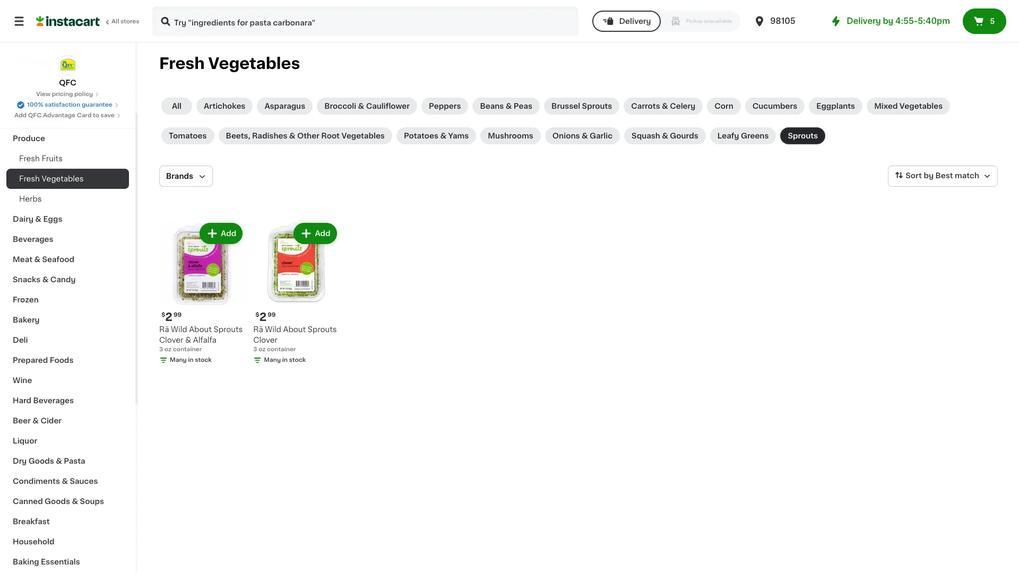 Task type: locate. For each thing, give the bounding box(es) containing it.
& for broccoli & cauliflower
[[358, 102, 364, 110]]

2 up the rä wild about sprouts clover 3 oz container
[[259, 312, 267, 323]]

0 horizontal spatial oz
[[165, 347, 171, 353]]

wild inside rä wild about sprouts clover & alfalfa 3 oz container
[[171, 326, 187, 334]]

leafy greens
[[718, 132, 769, 140]]

2
[[165, 312, 172, 323], [259, 312, 267, 323]]

1 add button from the left
[[201, 224, 242, 243]]

cauliflower
[[366, 102, 410, 110]]

seafood
[[42, 256, 74, 263]]

1 horizontal spatial many
[[264, 357, 281, 363]]

goods down condiments & sauces
[[45, 498, 70, 505]]

add for rä wild about sprouts clover
[[315, 230, 331, 237]]

rä inside the rä wild about sprouts clover 3 oz container
[[253, 326, 263, 334]]

1 rä from the left
[[159, 326, 169, 334]]

2 vertical spatial fresh
[[19, 175, 40, 183]]

all inside all stores link
[[111, 19, 119, 24]]

1 about from the left
[[189, 326, 212, 334]]

all for all stores
[[111, 19, 119, 24]]

& left yams
[[440, 132, 447, 140]]

beets,
[[226, 132, 250, 140]]

carrots
[[631, 102, 660, 110]]

& inside 'link'
[[440, 132, 447, 140]]

1 horizontal spatial delivery
[[847, 17, 881, 25]]

& left eggs
[[35, 216, 41, 223]]

beer & cider link
[[6, 411, 129, 431]]

1 vertical spatial goods
[[45, 498, 70, 505]]

$ for rä wild about sprouts clover & alfalfa
[[161, 312, 165, 318]]

all inside all link
[[172, 102, 182, 110]]

condiments
[[13, 478, 60, 485]]

by left 4:55- at the top right
[[883, 17, 894, 25]]

carrots & celery
[[631, 102, 696, 110]]

0 vertical spatial fresh
[[159, 56, 205, 71]]

beets, radishes & other root vegetables
[[226, 132, 385, 140]]

beverages up cider
[[33, 397, 74, 405]]

all stores
[[111, 19, 139, 24]]

add
[[14, 113, 27, 118], [221, 230, 236, 237], [315, 230, 331, 237]]

dry
[[13, 458, 27, 465]]

1 horizontal spatial oz
[[259, 347, 266, 353]]

in down the rä wild about sprouts clover 3 oz container
[[282, 357, 288, 363]]

1 container from the left
[[173, 347, 202, 353]]

1 $ 2 99 from the left
[[161, 312, 182, 323]]

pasta
[[64, 458, 85, 465]]

artichokes
[[204, 102, 245, 110]]

2 oz from the left
[[259, 347, 266, 353]]

gourds
[[670, 132, 698, 140]]

clover inside the rä wild about sprouts clover 3 oz container
[[253, 337, 278, 344]]

clover for 3
[[253, 337, 278, 344]]

1 horizontal spatial add
[[221, 230, 236, 237]]

cider
[[41, 417, 62, 425]]

clover
[[159, 337, 183, 344], [253, 337, 278, 344]]

$ 2 99 for rä wild about sprouts clover & alfalfa
[[161, 312, 182, 323]]

100% satisfaction guarantee
[[27, 102, 112, 108]]

fresh up herbs
[[19, 175, 40, 183]]

1 many from the left
[[170, 357, 187, 363]]

100% satisfaction guarantee button
[[17, 99, 119, 109]]

many for alfalfa
[[170, 357, 187, 363]]

oz inside the rä wild about sprouts clover 3 oz container
[[259, 347, 266, 353]]

qfc logo image
[[58, 55, 78, 75]]

2 about from the left
[[283, 326, 306, 334]]

add button
[[201, 224, 242, 243], [295, 224, 336, 243]]

qfc down "100%"
[[28, 113, 42, 118]]

vegetables
[[208, 56, 300, 71], [900, 102, 943, 110], [342, 132, 385, 140], [42, 175, 84, 183]]

snacks & candy
[[13, 276, 76, 283]]

& right broccoli
[[358, 102, 364, 110]]

99 for rä wild about sprouts clover & alfalfa
[[174, 312, 182, 318]]

2 $ 2 99 from the left
[[256, 312, 276, 323]]

&
[[358, 102, 364, 110], [506, 102, 512, 110], [662, 102, 668, 110], [289, 132, 295, 140], [440, 132, 447, 140], [582, 132, 588, 140], [662, 132, 668, 140], [35, 216, 41, 223], [34, 256, 40, 263], [42, 276, 49, 283], [185, 337, 191, 344], [33, 417, 39, 425], [56, 458, 62, 465], [62, 478, 68, 485], [72, 498, 78, 505]]

delivery for delivery
[[619, 18, 651, 25]]

in
[[188, 357, 194, 363], [282, 357, 288, 363]]

$ 2 99
[[161, 312, 182, 323], [256, 312, 276, 323]]

wild inside the rä wild about sprouts clover 3 oz container
[[265, 326, 281, 334]]

& left alfalfa
[[185, 337, 191, 344]]

fresh inside fresh vegetables link
[[19, 175, 40, 183]]

fresh inside fresh fruits link
[[19, 155, 40, 162]]

by right sort
[[924, 172, 934, 180]]

many in stock down the rä wild about sprouts clover 3 oz container
[[264, 357, 306, 363]]

foods
[[50, 357, 73, 364]]

100%
[[27, 102, 43, 108]]

tomatoes
[[169, 132, 207, 140]]

container
[[173, 347, 202, 353], [267, 347, 296, 353]]

2 stock from the left
[[289, 357, 306, 363]]

2 rä from the left
[[253, 326, 263, 334]]

clover inside rä wild about sprouts clover & alfalfa 3 oz container
[[159, 337, 183, 344]]

asparagus link
[[257, 98, 313, 115]]

0 vertical spatial all
[[111, 19, 119, 24]]

1 2 from the left
[[165, 312, 172, 323]]

1 3 from the left
[[159, 347, 163, 353]]

& right meat at the top
[[34, 256, 40, 263]]

guarantee
[[82, 102, 112, 108]]

0 horizontal spatial 99
[[174, 312, 182, 318]]

stock down alfalfa
[[195, 357, 212, 363]]

eggs
[[43, 216, 62, 223]]

& for snacks & candy
[[42, 276, 49, 283]]

& left candy
[[42, 276, 49, 283]]

2 in from the left
[[282, 357, 288, 363]]

soups
[[80, 498, 104, 505]]

1 product group from the left
[[159, 221, 245, 367]]

& left soups
[[72, 498, 78, 505]]

peas
[[514, 102, 533, 110]]

$ 2 99 for rä wild about sprouts clover
[[256, 312, 276, 323]]

fresh up all link
[[159, 56, 205, 71]]

goods up condiments
[[29, 458, 54, 465]]

many in stock down rä wild about sprouts clover & alfalfa 3 oz container
[[170, 357, 212, 363]]

1 clover from the left
[[159, 337, 183, 344]]

$ up the rä wild about sprouts clover 3 oz container
[[256, 312, 259, 318]]

0 horizontal spatial many
[[170, 357, 187, 363]]

greens
[[741, 132, 769, 140]]

fresh fruits
[[19, 155, 63, 162]]

deli
[[13, 337, 28, 344]]

1 horizontal spatial stock
[[289, 357, 306, 363]]

about for alfalfa
[[189, 326, 212, 334]]

0 vertical spatial beverages
[[13, 236, 53, 243]]

& left sauces
[[62, 478, 68, 485]]

2 clover from the left
[[253, 337, 278, 344]]

1 vertical spatial fresh vegetables
[[19, 175, 84, 183]]

99
[[174, 312, 182, 318], [268, 312, 276, 318]]

0 horizontal spatial add button
[[201, 224, 242, 243]]

fresh for produce
[[19, 155, 40, 162]]

0 horizontal spatial delivery
[[619, 18, 651, 25]]

fresh vegetables up artichokes
[[159, 56, 300, 71]]

1 99 from the left
[[174, 312, 182, 318]]

garlic
[[590, 132, 613, 140]]

2 many from the left
[[264, 357, 281, 363]]

dairy & eggs
[[13, 216, 62, 223]]

delivery by 4:55-5:40pm link
[[830, 15, 950, 28]]

0 vertical spatial goods
[[29, 458, 54, 465]]

0 horizontal spatial $ 2 99
[[161, 312, 182, 323]]

0 horizontal spatial $
[[161, 312, 165, 318]]

1 in from the left
[[188, 357, 194, 363]]

beans
[[480, 102, 504, 110]]

2 wild from the left
[[265, 326, 281, 334]]

oz inside rä wild about sprouts clover & alfalfa 3 oz container
[[165, 347, 171, 353]]

& for beer & cider
[[33, 417, 39, 425]]

candy
[[50, 276, 76, 283]]

many
[[170, 357, 187, 363], [264, 357, 281, 363]]

2 for rä wild about sprouts clover
[[259, 312, 267, 323]]

2 2 from the left
[[259, 312, 267, 323]]

dry goods & pasta link
[[6, 451, 129, 471]]

all left stores
[[111, 19, 119, 24]]

1 oz from the left
[[165, 347, 171, 353]]

many down rä wild about sprouts clover & alfalfa 3 oz container
[[170, 357, 187, 363]]

leafy
[[718, 132, 739, 140]]

many down the rä wild about sprouts clover 3 oz container
[[264, 357, 281, 363]]

2 up rä wild about sprouts clover & alfalfa 3 oz container
[[165, 312, 172, 323]]

0 horizontal spatial rä
[[159, 326, 169, 334]]

& inside rä wild about sprouts clover & alfalfa 3 oz container
[[185, 337, 191, 344]]

1 vertical spatial fresh
[[19, 155, 40, 162]]

baking essentials
[[13, 558, 80, 566]]

stores
[[120, 19, 139, 24]]

0 horizontal spatial all
[[111, 19, 119, 24]]

fresh vegetables inside fresh vegetables link
[[19, 175, 84, 183]]

brands button
[[159, 166, 213, 187]]

& left celery
[[662, 102, 668, 110]]

1 horizontal spatial add button
[[295, 224, 336, 243]]

delivery inside button
[[619, 18, 651, 25]]

2 $ from the left
[[256, 312, 259, 318]]

1 vertical spatial all
[[172, 102, 182, 110]]

rä inside rä wild about sprouts clover & alfalfa 3 oz container
[[159, 326, 169, 334]]

about inside the rä wild about sprouts clover 3 oz container
[[283, 326, 306, 334]]

1 horizontal spatial $ 2 99
[[256, 312, 276, 323]]

1 horizontal spatial 99
[[268, 312, 276, 318]]

beverages
[[13, 236, 53, 243], [33, 397, 74, 405]]

breakfast link
[[6, 512, 129, 532]]

$ 2 99 up rä wild about sprouts clover & alfalfa 3 oz container
[[161, 312, 182, 323]]

beverages down dairy & eggs
[[13, 236, 53, 243]]

wild for alfalfa
[[171, 326, 187, 334]]

2 for rä wild about sprouts clover & alfalfa
[[165, 312, 172, 323]]

1 vertical spatial by
[[924, 172, 934, 180]]

view pricing policy
[[36, 91, 93, 97]]

0 horizontal spatial clover
[[159, 337, 183, 344]]

baking essentials link
[[6, 552, 129, 572]]

instacart logo image
[[36, 15, 100, 28]]

advantage
[[43, 113, 75, 118]]

all for all
[[172, 102, 182, 110]]

add button for rä wild about sprouts clover
[[295, 224, 336, 243]]

0 horizontal spatial fresh vegetables
[[19, 175, 84, 183]]

1 horizontal spatial in
[[282, 357, 288, 363]]

0 horizontal spatial wild
[[171, 326, 187, 334]]

0 horizontal spatial in
[[188, 357, 194, 363]]

0 horizontal spatial stock
[[195, 357, 212, 363]]

oz
[[165, 347, 171, 353], [259, 347, 266, 353]]

& left peas
[[506, 102, 512, 110]]

0 horizontal spatial about
[[189, 326, 212, 334]]

0 horizontal spatial container
[[173, 347, 202, 353]]

1 horizontal spatial clover
[[253, 337, 278, 344]]

1 horizontal spatial $
[[256, 312, 259, 318]]

& left garlic
[[582, 132, 588, 140]]

radishes
[[252, 132, 287, 140]]

hard beverages
[[13, 397, 74, 405]]

98105 button
[[753, 6, 817, 36]]

stock down the rä wild about sprouts clover 3 oz container
[[289, 357, 306, 363]]

3 inside rä wild about sprouts clover & alfalfa 3 oz container
[[159, 347, 163, 353]]

fruits
[[42, 155, 63, 162]]

0 horizontal spatial 3
[[159, 347, 163, 353]]

fresh down produce
[[19, 155, 40, 162]]

about inside rä wild about sprouts clover & alfalfa 3 oz container
[[189, 326, 212, 334]]

0 horizontal spatial by
[[883, 17, 894, 25]]

1 horizontal spatial product group
[[253, 221, 339, 367]]

sprouts
[[582, 102, 612, 110], [788, 132, 818, 140], [214, 326, 243, 334], [308, 326, 337, 334]]

beets, radishes & other root vegetables link
[[218, 127, 392, 144]]

product group
[[159, 221, 245, 367], [253, 221, 339, 367]]

0 vertical spatial by
[[883, 17, 894, 25]]

qfc up view pricing policy link
[[59, 79, 76, 87]]

1 many in stock from the left
[[170, 357, 212, 363]]

1 horizontal spatial by
[[924, 172, 934, 180]]

baking
[[13, 558, 39, 566]]

1 horizontal spatial many in stock
[[264, 357, 306, 363]]

1 horizontal spatial all
[[172, 102, 182, 110]]

all up tomatoes link
[[172, 102, 182, 110]]

None search field
[[152, 6, 579, 36]]

2 horizontal spatial add
[[315, 230, 331, 237]]

vegetables up artichokes
[[208, 56, 300, 71]]

qfc
[[59, 79, 76, 87], [28, 113, 42, 118]]

0 horizontal spatial 2
[[165, 312, 172, 323]]

1 $ from the left
[[161, 312, 165, 318]]

match
[[955, 172, 979, 180]]

in for alfalfa
[[188, 357, 194, 363]]

99 up the rä wild about sprouts clover 3 oz container
[[268, 312, 276, 318]]

2 3 from the left
[[253, 347, 257, 353]]

1 stock from the left
[[195, 357, 212, 363]]

household
[[13, 538, 54, 546]]

$ up rä wild about sprouts clover & alfalfa 3 oz container
[[161, 312, 165, 318]]

again
[[54, 36, 75, 43]]

broccoli
[[324, 102, 356, 110]]

rä
[[159, 326, 169, 334], [253, 326, 263, 334]]

goods inside "link"
[[29, 458, 54, 465]]

1 horizontal spatial 3
[[253, 347, 257, 353]]

& right the beer
[[33, 417, 39, 425]]

5:40pm
[[918, 17, 950, 25]]

broccoli & cauliflower link
[[317, 98, 417, 115]]

2 add button from the left
[[295, 224, 336, 243]]

onions
[[553, 132, 580, 140]]

many for oz
[[264, 357, 281, 363]]

0 horizontal spatial many in stock
[[170, 357, 212, 363]]

artichokes link
[[196, 98, 253, 115]]

prepared
[[13, 357, 48, 364]]

1 horizontal spatial fresh vegetables
[[159, 56, 300, 71]]

& for beans & peas
[[506, 102, 512, 110]]

1 horizontal spatial wild
[[265, 326, 281, 334]]

0 vertical spatial qfc
[[59, 79, 76, 87]]

potatoes & yams link
[[396, 127, 476, 144]]

1 horizontal spatial about
[[283, 326, 306, 334]]

fresh vegetables down fruits
[[19, 175, 84, 183]]

1 horizontal spatial rä
[[253, 326, 263, 334]]

frozen
[[13, 296, 39, 304]]

1 horizontal spatial 2
[[259, 312, 267, 323]]

0 horizontal spatial product group
[[159, 221, 245, 367]]

2 99 from the left
[[268, 312, 276, 318]]

in down rä wild about sprouts clover & alfalfa 3 oz container
[[188, 357, 194, 363]]

$ 2 99 up the rä wild about sprouts clover 3 oz container
[[256, 312, 276, 323]]

99 up rä wild about sprouts clover & alfalfa 3 oz container
[[174, 312, 182, 318]]

2 container from the left
[[267, 347, 296, 353]]

many in stock for oz
[[264, 357, 306, 363]]

0 horizontal spatial qfc
[[28, 113, 42, 118]]

2 many in stock from the left
[[264, 357, 306, 363]]

1 horizontal spatial container
[[267, 347, 296, 353]]

thanksgiving
[[13, 115, 64, 122]]

by inside field
[[924, 172, 934, 180]]

& left gourds
[[662, 132, 668, 140]]

1 wild from the left
[[171, 326, 187, 334]]



Task type: describe. For each thing, give the bounding box(es) containing it.
brussel sprouts link
[[544, 98, 620, 115]]

bakery
[[13, 316, 40, 324]]

many in stock for alfalfa
[[170, 357, 212, 363]]

0 vertical spatial fresh vegetables
[[159, 56, 300, 71]]

stock for alfalfa
[[195, 357, 212, 363]]

save
[[101, 113, 115, 118]]

mixed vegetables
[[874, 102, 943, 110]]

container inside the rä wild about sprouts clover 3 oz container
[[267, 347, 296, 353]]

sort
[[906, 172, 922, 180]]

broccoli & cauliflower
[[324, 102, 410, 110]]

beans & peas
[[480, 102, 533, 110]]

$ for rä wild about sprouts clover
[[256, 312, 259, 318]]

& for carrots & celery
[[662, 102, 668, 110]]

1 horizontal spatial qfc
[[59, 79, 76, 87]]

dairy
[[13, 216, 33, 223]]

dairy & eggs link
[[6, 209, 129, 229]]

meat & seafood link
[[6, 250, 129, 270]]

vegetables down broccoli & cauliflower
[[342, 132, 385, 140]]

fresh vegetables link
[[6, 169, 129, 189]]

Search field
[[153, 7, 578, 35]]

frozen link
[[6, 290, 129, 310]]

liquor
[[13, 437, 37, 445]]

condiments & sauces link
[[6, 471, 129, 492]]

prepared foods
[[13, 357, 73, 364]]

herbs link
[[6, 189, 129, 209]]

produce
[[13, 135, 45, 142]]

deli link
[[6, 330, 129, 350]]

dry goods & pasta
[[13, 458, 85, 465]]

stock for oz
[[289, 357, 306, 363]]

& left the other at the top of page
[[289, 132, 295, 140]]

vegetables right mixed
[[900, 102, 943, 110]]

alfalfa
[[193, 337, 217, 344]]

essentials
[[41, 558, 80, 566]]

all stores link
[[36, 6, 140, 36]]

by for sort
[[924, 172, 934, 180]]

sauces
[[70, 478, 98, 485]]

potatoes
[[404, 132, 439, 140]]

rä for rä wild about sprouts clover & alfalfa
[[159, 326, 169, 334]]

0 horizontal spatial add
[[14, 113, 27, 118]]

mixed vegetables link
[[867, 98, 950, 115]]

canned
[[13, 498, 43, 505]]

canned goods & soups link
[[6, 492, 129, 512]]

99 for rä wild about sprouts clover
[[268, 312, 276, 318]]

beer
[[13, 417, 31, 425]]

onions & garlic
[[553, 132, 613, 140]]

brussel sprouts
[[552, 102, 612, 110]]

fresh for fresh fruits
[[19, 175, 40, 183]]

herbs
[[19, 195, 42, 203]]

add qfc advantage card to save
[[14, 113, 115, 118]]

about for oz
[[283, 326, 306, 334]]

corn link
[[707, 98, 741, 115]]

pricing
[[52, 91, 73, 97]]

& for squash & gourds
[[662, 132, 668, 140]]

corn
[[715, 102, 734, 110]]

add button for rä wild about sprouts clover & alfalfa
[[201, 224, 242, 243]]

eggplants link
[[809, 98, 863, 115]]

3 inside the rä wild about sprouts clover 3 oz container
[[253, 347, 257, 353]]

sort by
[[906, 172, 934, 180]]

rä wild about sprouts clover & alfalfa 3 oz container
[[159, 326, 243, 353]]

container inside rä wild about sprouts clover & alfalfa 3 oz container
[[173, 347, 202, 353]]

tomatoes link
[[161, 127, 214, 144]]

98105
[[770, 17, 796, 25]]

wild for oz
[[265, 326, 281, 334]]

rä for rä wild about sprouts clover
[[253, 326, 263, 334]]

view
[[36, 91, 50, 97]]

squash & gourds
[[632, 132, 698, 140]]

delivery for delivery by 4:55-5:40pm
[[847, 17, 881, 25]]

lists link
[[6, 50, 129, 71]]

prepared foods link
[[6, 350, 129, 371]]

1 vertical spatial qfc
[[28, 113, 42, 118]]

meat
[[13, 256, 32, 263]]

all link
[[161, 98, 192, 115]]

meat & seafood
[[13, 256, 74, 263]]

asparagus
[[265, 102, 305, 110]]

sprouts inside the rä wild about sprouts clover 3 oz container
[[308, 326, 337, 334]]

hard beverages link
[[6, 391, 129, 411]]

1 vertical spatial beverages
[[33, 397, 74, 405]]

potatoes & yams
[[404, 132, 469, 140]]

& for meat & seafood
[[34, 256, 40, 263]]

& left pasta
[[56, 458, 62, 465]]

cucumbers link
[[745, 98, 805, 115]]

onions & garlic link
[[545, 127, 620, 144]]

other
[[297, 132, 320, 140]]

bakery link
[[6, 310, 129, 330]]

& for potatoes & yams
[[440, 132, 447, 140]]

to
[[93, 113, 99, 118]]

lists
[[30, 57, 48, 64]]

card
[[77, 113, 92, 118]]

in for oz
[[282, 357, 288, 363]]

leafy greens link
[[710, 127, 776, 144]]

Best match Sort by field
[[888, 166, 998, 187]]

goods for dry
[[29, 458, 54, 465]]

yams
[[448, 132, 469, 140]]

clover for &
[[159, 337, 183, 344]]

2 product group from the left
[[253, 221, 339, 367]]

recipes
[[13, 94, 44, 102]]

mixed
[[874, 102, 898, 110]]

add for rä wild about sprouts clover & alfalfa
[[221, 230, 236, 237]]

root
[[321, 132, 340, 140]]

& for dairy & eggs
[[35, 216, 41, 223]]

mushrooms link
[[481, 127, 541, 144]]

brands
[[166, 173, 193, 180]]

& for onions & garlic
[[582, 132, 588, 140]]

snacks
[[13, 276, 41, 283]]

delivery button
[[593, 11, 661, 32]]

service type group
[[593, 11, 741, 32]]

by for delivery
[[883, 17, 894, 25]]

goods for canned
[[45, 498, 70, 505]]

it
[[47, 36, 52, 43]]

squash & gourds link
[[624, 127, 706, 144]]

sprouts link
[[781, 127, 826, 144]]

vegetables up herbs link
[[42, 175, 84, 183]]

sprouts inside rä wild about sprouts clover & alfalfa 3 oz container
[[214, 326, 243, 334]]

5
[[990, 18, 995, 25]]

wine link
[[6, 371, 129, 391]]

& for condiments & sauces
[[62, 478, 68, 485]]

celery
[[670, 102, 696, 110]]

eggplants
[[817, 102, 855, 110]]



Task type: vqa. For each thing, say whether or not it's contained in the screenshot.
first Many in stock from right
yes



